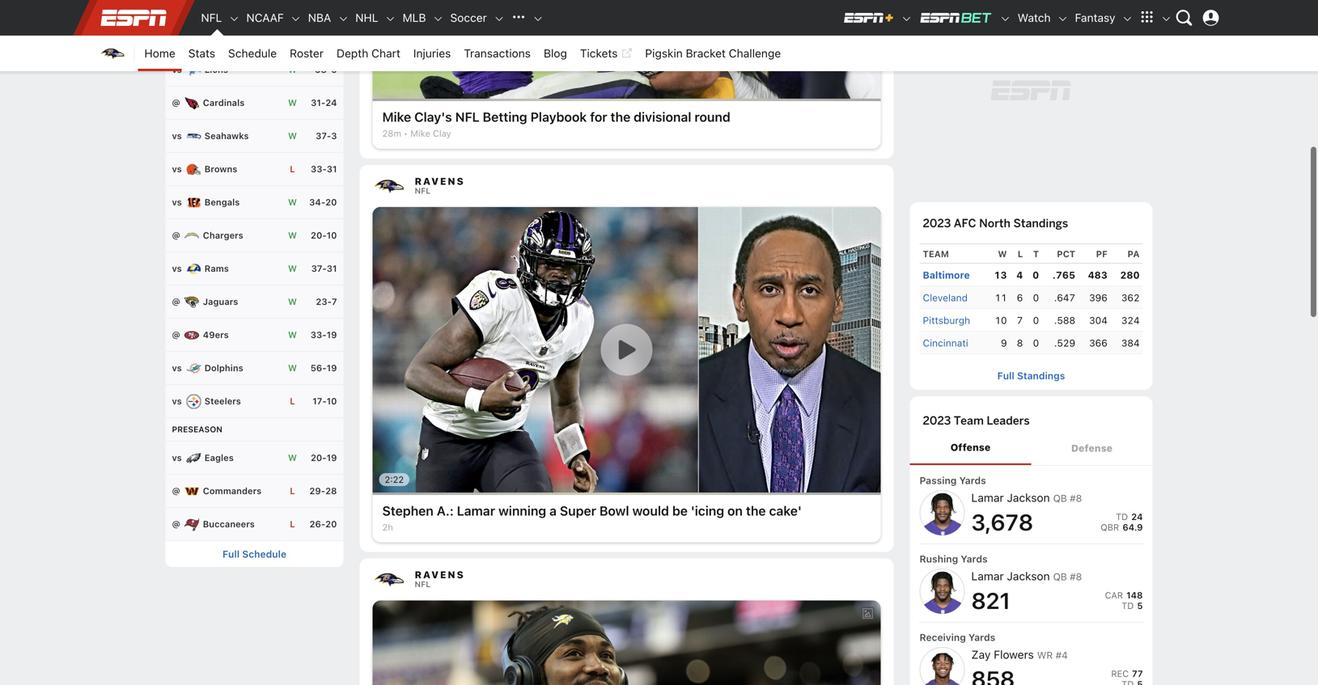 Task type: vqa. For each thing, say whether or not it's contained in the screenshot.
the bottom YARDS
yes



Task type: locate. For each thing, give the bounding box(es) containing it.
7 vs from the top
[[172, 363, 182, 374]]

0 vertical spatial 20-
[[311, 230, 327, 241]]

td inside car 148 td 5
[[1122, 601, 1134, 612]]

nhl link
[[349, 0, 385, 36]]

ravens down clay
[[415, 176, 465, 187]]

w left 20-19
[[288, 453, 297, 463]]

1 0 from the top
[[1033, 270, 1039, 281]]

w for 34-20
[[288, 197, 297, 208]]

profile management image
[[1203, 10, 1219, 26]]

nba
[[308, 11, 331, 24]]

3 0 from the top
[[1033, 315, 1039, 326]]

0 vertical spatial 37-
[[316, 131, 331, 141]]

cincinnati
[[923, 338, 969, 349]]

1 20- from the top
[[311, 230, 327, 241]]

clay's
[[414, 109, 452, 125]]

ravens
[[415, 176, 465, 187], [415, 570, 465, 581]]

1 31 from the top
[[327, 164, 337, 174]]

4 @ from the top
[[172, 330, 180, 340]]

1 33- from the top
[[311, 164, 327, 174]]

2 0 from the top
[[1033, 292, 1039, 304]]

mike down 'clay's'
[[410, 128, 430, 139]]

1 #8 from the top
[[1070, 493, 1082, 504]]

1 lamar jackson qb #8 from the top
[[972, 491, 1082, 505]]

1 vertical spatial 20
[[325, 519, 337, 530]]

2 #8 from the top
[[1070, 572, 1082, 583]]

lamar jackson image
[[920, 490, 965, 536], [920, 569, 965, 614]]

vs for eagles
[[172, 453, 182, 463]]

w for 37-3
[[288, 131, 297, 141]]

full down buccaneers
[[223, 549, 240, 560]]

2023 left afc at the right of page
[[923, 216, 951, 231]]

full down 9
[[998, 370, 1015, 382]]

0 horizontal spatial the
[[611, 109, 631, 125]]

1 qb from the top
[[1053, 493, 1067, 504]]

@ for chargers
[[172, 230, 180, 241]]

9 vs from the top
[[172, 453, 182, 463]]

0 vertical spatial yards
[[960, 475, 986, 486]]

1 horizontal spatial 6
[[1017, 292, 1023, 304]]

vs left seahawks
[[172, 131, 182, 141]]

stephen a.: lamar winning a super bowl would be 'icing on the cake' element
[[373, 207, 881, 543]]

team up baltimore link
[[923, 249, 949, 260]]

5
[[1137, 601, 1143, 612]]

33- for 31
[[311, 164, 327, 174]]

1 vertical spatial lamar jackson qb #8
[[972, 570, 1082, 583]]

a
[[550, 503, 557, 519]]

td left "5"
[[1122, 601, 1134, 612]]

33- up 56-
[[311, 330, 327, 340]]

qb for 821
[[1053, 572, 1067, 583]]

33-19
[[311, 330, 337, 340]]

6 vs from the top
[[172, 263, 182, 274]]

33- up 34-
[[311, 164, 327, 174]]

w left 37-31
[[288, 263, 297, 274]]

full standings
[[998, 370, 1065, 382]]

blog link
[[537, 36, 574, 71]]

schedule inside "link"
[[242, 549, 287, 560]]

td
[[1116, 512, 1128, 523], [1122, 601, 1134, 612]]

2023
[[923, 216, 951, 231], [923, 414, 951, 428]]

ravens nfl down clay
[[415, 176, 465, 195]]

0 vertical spatial 6
[[331, 64, 337, 75]]

espn more sports home page image
[[506, 6, 531, 30]]

1 @ from the top
[[172, 98, 180, 108]]

0 vertical spatial standings
[[1014, 216, 1068, 231]]

nba image
[[338, 13, 349, 24]]

lamar jackson image down rushing
[[920, 569, 965, 614]]

1 vs from the top
[[172, 31, 182, 42]]

1 vertical spatial 10
[[995, 315, 1007, 326]]

w left 56-
[[288, 363, 297, 374]]

lamar for 3,678
[[972, 491, 1004, 505]]

l left the t at the top right of page
[[1018, 249, 1023, 260]]

w
[[288, 31, 297, 42], [288, 64, 297, 75], [288, 98, 297, 108], [288, 131, 297, 141], [288, 197, 297, 208], [288, 230, 297, 241], [998, 249, 1007, 260], [288, 263, 297, 274], [288, 297, 297, 307], [288, 330, 297, 340], [288, 363, 297, 374], [288, 453, 297, 463]]

jackson up 3,678
[[1007, 491, 1050, 505]]

watch
[[1018, 11, 1051, 24]]

l left 33-31
[[290, 164, 295, 174]]

td down defense button
[[1116, 512, 1128, 523]]

1 vertical spatial 2023
[[923, 414, 951, 428]]

.647
[[1054, 292, 1076, 304]]

0 left .588
[[1033, 315, 1039, 326]]

pittsburgh
[[923, 315, 970, 326]]

8 vs from the top
[[172, 396, 182, 407]]

1 vertical spatial yards
[[961, 554, 988, 565]]

bracket
[[686, 47, 726, 60]]

schedule down the ncaaf link at the top
[[228, 47, 277, 60]]

vs down home
[[172, 64, 182, 75]]

l
[[290, 164, 295, 174], [1018, 249, 1023, 260], [290, 396, 295, 407], [290, 486, 295, 497], [290, 519, 295, 530]]

standings down 8
[[1017, 370, 1065, 382]]

2h
[[382, 523, 393, 533]]

10 down 56-19
[[327, 396, 337, 407]]

injuries link
[[407, 36, 458, 71]]

vs down preseason at the left of page
[[172, 453, 182, 463]]

lamar inside the stephen a.: lamar winning a super bowl would be 'icing on the cake' 2h
[[457, 503, 495, 519]]

ravens nfl
[[415, 176, 465, 195], [415, 570, 465, 589]]

0 right 8
[[1033, 338, 1039, 349]]

1 vertical spatial ravens
[[415, 570, 465, 581]]

37- up 23-
[[311, 263, 327, 274]]

2 20 from the top
[[325, 519, 337, 530]]

l for 29-28
[[290, 486, 295, 497]]

jackson up "821" on the right of page
[[1007, 570, 1050, 583]]

0 vertical spatial td
[[1116, 512, 1128, 523]]

1 20 from the top
[[325, 197, 337, 208]]

10 down 11
[[995, 315, 1007, 326]]

roster link
[[283, 36, 330, 71]]

6 down depth
[[331, 64, 337, 75]]

6 @ from the top
[[172, 519, 180, 530]]

1 vertical spatial the
[[746, 503, 766, 519]]

2 lamar jackson image from the top
[[920, 569, 965, 614]]

37-31
[[311, 263, 337, 274]]

mike
[[382, 109, 411, 125], [410, 128, 430, 139]]

watch link
[[1011, 0, 1057, 36]]

@ left commanders
[[172, 486, 180, 497]]

2:22
[[385, 475, 404, 485]]

lamar right a.:
[[457, 503, 495, 519]]

1 vertical spatial lamar jackson image
[[920, 569, 965, 614]]

1 19 from the top
[[327, 330, 337, 340]]

@ left cardinals at the top
[[172, 98, 180, 108]]

jaguars
[[203, 297, 238, 307]]

w down ncaaf image
[[288, 31, 297, 42]]

lamar up "821" on the right of page
[[972, 570, 1004, 583]]

mlb link
[[396, 0, 433, 36]]

w left 33-19
[[288, 330, 297, 340]]

1 vertical spatial #8
[[1070, 572, 1082, 583]]

more espn image
[[1161, 13, 1172, 24]]

0 vertical spatial 2023
[[923, 216, 951, 231]]

team up the offense
[[954, 414, 984, 428]]

31 up 23-7
[[327, 263, 337, 274]]

31-24
[[311, 98, 337, 108]]

on
[[728, 503, 743, 519]]

mlb
[[403, 11, 426, 24]]

@
[[172, 98, 180, 108], [172, 230, 180, 241], [172, 297, 180, 307], [172, 330, 180, 340], [172, 486, 180, 497], [172, 519, 180, 530]]

4 0 from the top
[[1033, 338, 1039, 349]]

1 vertical spatial 24
[[1132, 512, 1143, 523]]

vs left rams
[[172, 263, 182, 274]]

yards for 821
[[961, 554, 988, 565]]

1 vertical spatial qb
[[1053, 572, 1067, 583]]

2 33- from the top
[[311, 330, 327, 340]]

l left 17-
[[290, 396, 295, 407]]

nfl right 'clay's'
[[455, 109, 480, 125]]

vs left dolphins
[[172, 363, 182, 374]]

mike up 28m
[[382, 109, 411, 125]]

yards for 3,678
[[960, 475, 986, 486]]

w for 23-7
[[288, 297, 297, 307]]

pigskin
[[645, 47, 683, 60]]

l left 26- at the bottom left
[[290, 519, 295, 530]]

0 vertical spatial lamar jackson image
[[920, 490, 965, 536]]

7 down 37-31
[[332, 297, 337, 307]]

7
[[332, 297, 337, 307], [1017, 315, 1023, 326]]

espn bet image
[[1000, 13, 1011, 24]]

1 vertical spatial team
[[954, 414, 984, 428]]

1 vertical spatial schedule
[[242, 549, 287, 560]]

20- for 19
[[311, 453, 327, 463]]

2 19 from the top
[[327, 363, 337, 374]]

2 lamar jackson qb #8 from the top
[[972, 570, 1082, 583]]

0 vertical spatial 33-
[[311, 164, 327, 174]]

6
[[331, 64, 337, 75], [1017, 292, 1023, 304]]

@ left 49ers
[[172, 330, 180, 340]]

1 vertical spatial ravens nfl
[[415, 570, 465, 589]]

1 vertical spatial 20-
[[311, 453, 327, 463]]

0 vertical spatial 19
[[327, 330, 337, 340]]

0 vertical spatial 24
[[326, 98, 337, 108]]

#8 for 3,678
[[1070, 493, 1082, 504]]

gus edwards #35 of the baltimore ravens is tackled by mark robinson #93 of the pittsburgh steelers. image
[[373, 0, 881, 99]]

vs for bengals
[[172, 197, 182, 208]]

2 jackson from the top
[[1007, 570, 1050, 583]]

ravens down a.:
[[415, 570, 465, 581]]

37-3
[[316, 131, 337, 141]]

0 vertical spatial 20
[[325, 197, 337, 208]]

1 vertical spatial 6
[[1017, 292, 1023, 304]]

depth chart link
[[330, 36, 407, 71]]

@ for commanders
[[172, 486, 180, 497]]

winning
[[499, 503, 546, 519]]

rushing
[[920, 554, 958, 565]]

pa
[[1128, 249, 1140, 260]]

the
[[611, 109, 631, 125], [746, 503, 766, 519]]

0 vertical spatial schedule
[[228, 47, 277, 60]]

1 horizontal spatial full
[[998, 370, 1015, 382]]

list
[[920, 474, 1143, 686]]

0 for 6
[[1033, 292, 1039, 304]]

1 vertical spatial 33-
[[311, 330, 327, 340]]

10 up 37-31
[[327, 230, 337, 241]]

be
[[672, 503, 688, 519]]

2 @ from the top
[[172, 230, 180, 241]]

2023 up the offense
[[923, 414, 951, 428]]

w down roster
[[288, 64, 297, 75]]

10 for 17-10
[[327, 396, 337, 407]]

0 vertical spatial lamar jackson qb #8
[[972, 491, 1082, 505]]

vs up preseason at the left of page
[[172, 396, 182, 407]]

pct
[[1057, 249, 1076, 260]]

1 ravens nfl from the top
[[415, 176, 465, 195]]

betting
[[483, 109, 527, 125]]

3 19 from the top
[[327, 453, 337, 463]]

pf
[[1096, 249, 1108, 260]]

w left 34-
[[288, 197, 297, 208]]

soccer image
[[494, 13, 505, 24]]

lamar jackson qb #8
[[972, 491, 1082, 505], [972, 570, 1082, 583]]

full inside "link"
[[223, 549, 240, 560]]

schedule down buccaneers
[[242, 549, 287, 560]]

0 horizontal spatial team
[[923, 249, 949, 260]]

pigskin bracket challenge
[[645, 47, 781, 60]]

24 for 31-24
[[326, 98, 337, 108]]

5 @ from the top
[[172, 486, 180, 497]]

l left 29-
[[290, 486, 295, 497]]

cleveland
[[923, 292, 968, 304]]

20- up 29-
[[311, 453, 327, 463]]

nba link
[[302, 0, 338, 36]]

w for 24-16
[[288, 31, 297, 42]]

tab list
[[910, 432, 1153, 465]]

chart
[[372, 47, 401, 60]]

0 vertical spatial jackson
[[1007, 491, 1050, 505]]

lamar jackson qb #8 up "821" on the right of page
[[972, 570, 1082, 583]]

bowl
[[600, 503, 629, 519]]

1 horizontal spatial team
[[954, 414, 984, 428]]

1 horizontal spatial 24
[[1132, 512, 1143, 523]]

2 qb from the top
[[1053, 572, 1067, 583]]

1 jackson from the top
[[1007, 491, 1050, 505]]

0 horizontal spatial full
[[223, 549, 240, 560]]

1 vertical spatial jackson
[[1007, 570, 1050, 583]]

the right for
[[611, 109, 631, 125]]

1 ravens from the top
[[415, 176, 465, 187]]

@ for buccaneers
[[172, 519, 180, 530]]

#8 for 821
[[1070, 572, 1082, 583]]

0 vertical spatial full
[[998, 370, 1015, 382]]

0 vertical spatial 7
[[332, 297, 337, 307]]

jackson
[[1007, 491, 1050, 505], [1007, 570, 1050, 583]]

yards down the offense button
[[960, 475, 986, 486]]

19 up the 28
[[327, 453, 337, 463]]

0 vertical spatial qb
[[1053, 493, 1067, 504]]

20 up the 20-10
[[325, 197, 337, 208]]

cincinnati link
[[923, 336, 969, 351]]

4 vs from the top
[[172, 164, 182, 174]]

vs left browns
[[172, 164, 182, 174]]

0 vertical spatial ravens nfl
[[415, 176, 465, 195]]

2 vs from the top
[[172, 64, 182, 75]]

ravens nfl down a.:
[[415, 570, 465, 589]]

20- down 34-
[[311, 230, 327, 241]]

lamar up 3,678
[[972, 491, 1004, 505]]

3 @ from the top
[[172, 297, 180, 307]]

1 vertical spatial standings
[[1017, 370, 1065, 382]]

5 vs from the top
[[172, 197, 182, 208]]

0 vertical spatial 31
[[327, 164, 337, 174]]

24 inside td 24 qbr 64.9
[[1132, 512, 1143, 523]]

1 vertical spatial td
[[1122, 601, 1134, 612]]

0 horizontal spatial 24
[[326, 98, 337, 108]]

3 vs from the top
[[172, 131, 182, 141]]

38-6
[[315, 64, 337, 75]]

w up 13
[[998, 249, 1007, 260]]

6 right 11
[[1017, 292, 1023, 304]]

19 up 17-10
[[327, 363, 337, 374]]

17-
[[313, 396, 327, 407]]

defense
[[1071, 443, 1113, 454]]

0 vertical spatial mike
[[382, 109, 411, 125]]

1 lamar jackson image from the top
[[920, 490, 965, 536]]

tickets link
[[574, 36, 639, 71]]

@ left the chargers
[[172, 230, 180, 241]]

1 vertical spatial 19
[[327, 363, 337, 374]]

team
[[923, 249, 949, 260], [954, 414, 984, 428]]

afc
[[954, 216, 977, 231]]

24 for td 24 qbr 64.9
[[1132, 512, 1143, 523]]

2 20- from the top
[[311, 453, 327, 463]]

vs for steelers
[[172, 396, 182, 407]]

vs up home
[[172, 31, 182, 42]]

yards up zay
[[969, 632, 996, 643]]

0 vertical spatial #8
[[1070, 493, 1082, 504]]

global navigation element
[[93, 0, 1226, 36]]

0 left the '.647'
[[1033, 292, 1039, 304]]

7 up 8
[[1017, 315, 1023, 326]]

483
[[1088, 270, 1108, 281]]

2023 for 2023 team leaders
[[923, 414, 951, 428]]

@ left buccaneers
[[172, 519, 180, 530]]

roster
[[290, 47, 324, 60]]

31 down 3
[[327, 164, 337, 174]]

the right on
[[746, 503, 766, 519]]

324
[[1122, 315, 1140, 326]]

2 vertical spatial 10
[[327, 396, 337, 407]]

1 vertical spatial mike
[[410, 128, 430, 139]]

vs left the bengals
[[172, 197, 182, 208]]

nfl up titans
[[201, 11, 222, 24]]

jackson for 3,678
[[1007, 491, 1050, 505]]

vs
[[172, 31, 182, 42], [172, 64, 182, 75], [172, 131, 182, 141], [172, 164, 182, 174], [172, 197, 182, 208], [172, 263, 182, 274], [172, 363, 182, 374], [172, 396, 182, 407], [172, 453, 182, 463]]

2 vertical spatial 19
[[327, 453, 337, 463]]

24 right qbr
[[1132, 512, 1143, 523]]

lamar for 821
[[972, 570, 1004, 583]]

pigskin bracket challenge link
[[639, 36, 788, 71]]

lamar jackson image down passing
[[920, 490, 965, 536]]

16
[[327, 31, 337, 42]]

td inside td 24 qbr 64.9
[[1116, 512, 1128, 523]]

w for 38-6
[[288, 64, 297, 75]]

23-7
[[316, 297, 337, 307]]

w left 31-
[[288, 98, 297, 108]]

37- for 37-3
[[316, 131, 331, 141]]

20 down the 28
[[325, 519, 337, 530]]

espn bet image
[[919, 11, 994, 24]]

2 2023 from the top
[[923, 414, 951, 428]]

espn+ image
[[843, 11, 895, 24]]

mike for mike clay
[[410, 128, 430, 139]]

2 ravens from the top
[[415, 570, 465, 581]]

1 vertical spatial full
[[223, 549, 240, 560]]

zay
[[972, 648, 991, 662]]

37- up 33-31
[[316, 131, 331, 141]]

0 right '4'
[[1033, 270, 1039, 281]]

0 vertical spatial ravens
[[415, 176, 465, 187]]

1 vertical spatial 37-
[[311, 263, 327, 274]]

w for 20-10
[[288, 230, 297, 241]]

33-
[[311, 164, 327, 174], [311, 330, 327, 340]]

24 up 3
[[326, 98, 337, 108]]

yards
[[960, 475, 986, 486], [961, 554, 988, 565], [969, 632, 996, 643]]

19 down 23-7
[[327, 330, 337, 340]]

1 2023 from the top
[[923, 216, 951, 231]]

37- for 37-31
[[311, 263, 327, 274]]

standings up the t at the top right of page
[[1014, 216, 1068, 231]]

1 vertical spatial 31
[[327, 263, 337, 274]]

w left the 20-10
[[288, 230, 297, 241]]

depth chart
[[337, 47, 401, 60]]

33-31
[[311, 164, 337, 174]]

cake'
[[769, 503, 802, 519]]

vs for lions
[[172, 64, 182, 75]]

standings inside full standings link
[[1017, 370, 1065, 382]]

2 31 from the top
[[327, 263, 337, 274]]

1 horizontal spatial 7
[[1017, 315, 1023, 326]]

lamar jackson qb #8 up 3,678
[[972, 491, 1082, 505]]

w left 37-3
[[288, 131, 297, 141]]

vs for seahawks
[[172, 131, 182, 141]]

@ left jaguars
[[172, 297, 180, 307]]

w left 23-
[[288, 297, 297, 307]]

yards right rushing
[[961, 554, 988, 565]]

0 vertical spatial 10
[[327, 230, 337, 241]]

1 horizontal spatial the
[[746, 503, 766, 519]]



Task type: describe. For each thing, give the bounding box(es) containing it.
29-
[[309, 486, 325, 497]]

t
[[1033, 249, 1039, 260]]

34-20
[[309, 197, 337, 208]]

qb for 3,678
[[1053, 493, 1067, 504]]

.765
[[1053, 270, 1076, 281]]

20 for 26-
[[325, 519, 337, 530]]

2 ravens nfl from the top
[[415, 570, 465, 589]]

more sports image
[[532, 13, 544, 24]]

jackson for 821
[[1007, 570, 1050, 583]]

'icing
[[691, 503, 724, 519]]

playbook
[[531, 109, 587, 125]]

tickets
[[580, 47, 618, 60]]

challenge
[[729, 47, 781, 60]]

espn plus image
[[901, 13, 913, 24]]

rushing yards
[[920, 554, 988, 565]]

stephen a.: lamar winning a super bowl would be 'icing on the cake' 2h
[[382, 503, 802, 533]]

full schedule link
[[166, 541, 344, 567]]

lamar jackson image for 3,678
[[920, 490, 965, 536]]

0 for 8
[[1033, 338, 1039, 349]]

full standings link
[[998, 370, 1065, 382]]

for
[[590, 109, 608, 125]]

w for 33-19
[[288, 330, 297, 340]]

cleveland link
[[923, 290, 968, 306]]

3,678
[[972, 509, 1033, 536]]

20- for 10
[[311, 230, 327, 241]]

nhl image
[[385, 13, 396, 24]]

13
[[994, 270, 1007, 281]]

titans
[[205, 31, 232, 42]]

mike clay
[[410, 128, 451, 139]]

would
[[632, 503, 669, 519]]

seahawks
[[205, 131, 249, 141]]

vs for browns
[[172, 164, 182, 174]]

depth
[[337, 47, 368, 60]]

stephen
[[382, 503, 434, 519]]

rec
[[1111, 669, 1129, 680]]

vs for dolphins
[[172, 363, 182, 374]]

23-
[[316, 297, 332, 307]]

0 for 4
[[1033, 270, 1039, 281]]

56-
[[311, 363, 327, 374]]

w for 37-31
[[288, 263, 297, 274]]

td 24 qbr 64.9
[[1101, 512, 1143, 533]]

w for 31-24
[[288, 98, 297, 108]]

280
[[1120, 270, 1140, 281]]

l for 26-20
[[290, 519, 295, 530]]

nfl down mike clay
[[415, 186, 431, 195]]

64.9
[[1123, 523, 1143, 533]]

cardinals
[[203, 98, 245, 108]]

dolphins
[[205, 363, 243, 374]]

@ for cardinals
[[172, 98, 180, 108]]

mike for mike clay's nfl betting playbook for the divisional round
[[382, 109, 411, 125]]

dalvin cook image
[[373, 601, 881, 686]]

wr
[[1037, 650, 1053, 661]]

28m
[[382, 128, 401, 139]]

receiving
[[920, 632, 966, 643]]

qbr
[[1101, 523, 1120, 533]]

lamar jackson qb #8 for 3,678
[[972, 491, 1082, 505]]

pittsburgh link
[[923, 313, 970, 328]]

full for full schedule
[[223, 549, 240, 560]]

eagles
[[205, 453, 234, 463]]

zay flowers image
[[920, 647, 965, 686]]

20-19
[[311, 453, 337, 463]]

10 for 20-10
[[327, 230, 337, 241]]

26-
[[310, 519, 325, 530]]

bengals
[[205, 197, 240, 208]]

148
[[1127, 591, 1143, 601]]

home
[[144, 47, 175, 60]]

commanders
[[203, 486, 262, 497]]

soccer link
[[444, 0, 494, 36]]

fantasy
[[1075, 11, 1116, 24]]

38-
[[315, 64, 331, 75]]

nfl down the stephen
[[415, 580, 431, 589]]

20-10
[[311, 230, 337, 241]]

w for 20-19
[[288, 453, 297, 463]]

full for full standings
[[998, 370, 1015, 382]]

362
[[1122, 292, 1140, 304]]

396
[[1089, 292, 1108, 304]]

fantasy image
[[1122, 13, 1133, 24]]

1 vertical spatial 7
[[1017, 315, 1023, 326]]

.588
[[1054, 315, 1076, 326]]

fantasy link
[[1069, 0, 1122, 36]]

tab list containing offense
[[910, 432, 1153, 465]]

vs for rams
[[172, 263, 182, 274]]

0 for 7
[[1033, 315, 1039, 326]]

304
[[1089, 315, 1108, 326]]

w for 56-19
[[288, 363, 297, 374]]

31 for 37-
[[327, 263, 337, 274]]

north
[[979, 216, 1011, 231]]

nfl inside the global navigation element
[[201, 11, 222, 24]]

vs for titans
[[172, 31, 182, 42]]

leaders
[[987, 414, 1030, 428]]

mlb image
[[433, 13, 444, 24]]

31 for 33-
[[327, 164, 337, 174]]

19 for 33-
[[327, 330, 337, 340]]

20 for 34-
[[325, 197, 337, 208]]

4
[[1017, 270, 1023, 281]]

2 vertical spatial yards
[[969, 632, 996, 643]]

384
[[1122, 338, 1140, 349]]

rec 77
[[1111, 669, 1143, 680]]

more espn image
[[1135, 6, 1159, 30]]

defense button
[[1032, 434, 1153, 464]]

baltimore
[[923, 270, 970, 281]]

24-16
[[311, 31, 337, 42]]

0 horizontal spatial 7
[[332, 297, 337, 307]]

watch image
[[1057, 13, 1069, 24]]

lamar jackson qb #8 for 821
[[972, 570, 1082, 583]]

0 vertical spatial the
[[611, 109, 631, 125]]

list containing 3,678
[[920, 474, 1143, 686]]

the inside the stephen a.: lamar winning a super bowl would be 'icing on the cake' 2h
[[746, 503, 766, 519]]

366
[[1089, 338, 1108, 349]]

preseason
[[172, 425, 223, 434]]

2023 for 2023 afc north standings
[[923, 216, 951, 231]]

ncaaf image
[[290, 13, 302, 24]]

l for 17-10
[[290, 396, 295, 407]]

19 for 20-
[[327, 453, 337, 463]]

@ for jaguars
[[172, 297, 180, 307]]

injuries
[[413, 47, 451, 60]]

ncaaf link
[[240, 0, 290, 36]]

schedule link
[[222, 36, 283, 71]]

super
[[560, 503, 596, 519]]

28
[[325, 486, 337, 497]]

nhl
[[356, 11, 378, 24]]

0 horizontal spatial 6
[[331, 64, 337, 75]]

@ for 49ers
[[172, 330, 180, 340]]

external link image
[[621, 44, 632, 63]]

0 vertical spatial team
[[923, 249, 949, 260]]

nfl image
[[229, 13, 240, 24]]

l for 33-31
[[290, 164, 295, 174]]

divisional
[[634, 109, 692, 125]]

33- for 19
[[311, 330, 327, 340]]

77
[[1132, 669, 1143, 680]]

#4
[[1056, 650, 1068, 661]]

home link
[[138, 36, 182, 71]]

steelers
[[205, 396, 241, 407]]

lamar jackson image for 821
[[920, 569, 965, 614]]

31-
[[311, 98, 326, 108]]

19 for 56-
[[327, 363, 337, 374]]

soccer
[[450, 11, 487, 24]]

zay flowers wr #4
[[972, 648, 1068, 662]]

9
[[1001, 338, 1007, 349]]

flowers
[[994, 648, 1034, 662]]



